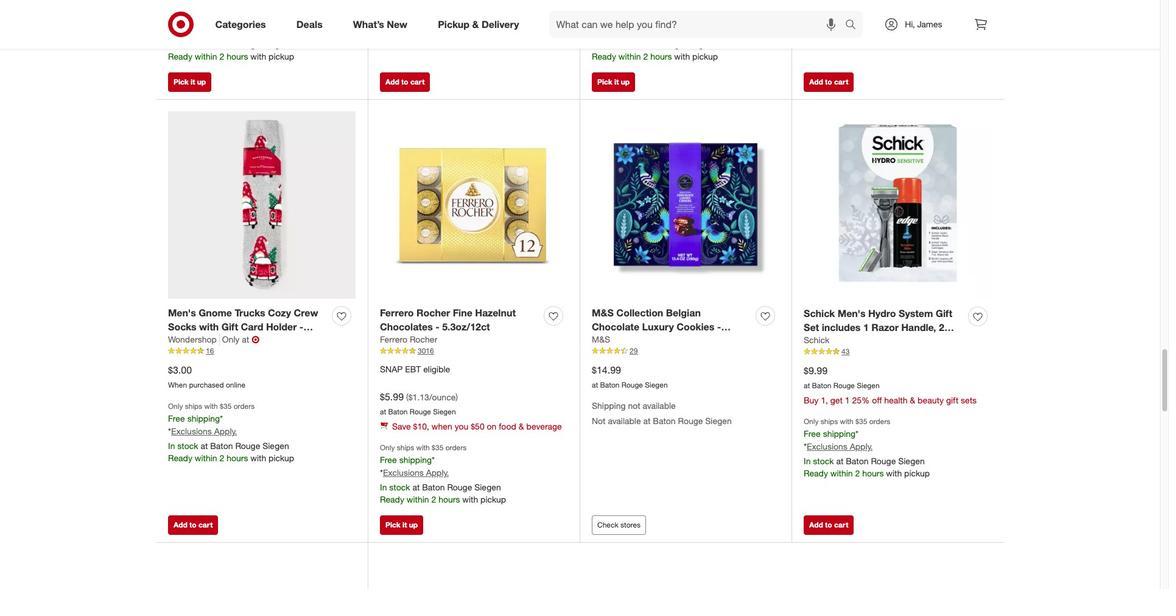 Task type: describe. For each thing, give the bounding box(es) containing it.
cookies
[[677, 321, 715, 333]]

deals link
[[286, 11, 338, 38]]

29 link
[[592, 346, 780, 357]]

only ships with $35 orders free shipping * * exclusions apply. in stock at  baton rouge siegen ready within 2 hours with pickup for ferrero rocher fine hazelnut chocolates - 5.3oz/12ct
[[380, 444, 506, 505]]

ferrero rocher
[[380, 335, 438, 345]]

holder
[[266, 321, 297, 333]]

at inside $9.99 at baton rouge siegen buy 1, get 1 25% off health & beauty gift sets
[[804, 382, 810, 391]]

wondershop
[[168, 335, 217, 345]]

siegen inside $14.99 at baton rouge siegen
[[645, 381, 668, 390]]

what's new link
[[343, 11, 423, 38]]

check inside button
[[598, 521, 619, 530]]

m&s link
[[592, 334, 610, 346]]

exclusions apply. button for schick men's hydro system gift set includes 1 razor handle, 2 refills, 1 edge sensitive shave gel - 4ct
[[807, 441, 873, 453]]

shave
[[917, 335, 945, 347]]

check stores button
[[592, 516, 646, 535]]

43 link
[[804, 347, 992, 358]]

snap ebt eligible
[[380, 365, 450, 375]]

$10,
[[413, 422, 429, 432]]

search
[[840, 19, 869, 31]]

13.4oz
[[592, 335, 622, 347]]

pickup for men's gnome trucks cozy crew socks with gift card holder - wondershop™ gray 6-12
[[269, 453, 294, 464]]

0 horizontal spatial nearby
[[407, 10, 433, 20]]

snap
[[380, 365, 403, 375]]

baton inside $14.99 at baton rouge siegen
[[600, 381, 620, 390]]

cozy
[[268, 307, 291, 319]]

ferrero rocher fine hazelnut chocolates - 5.3oz/12ct link
[[380, 306, 539, 334]]

within inside free shipping * * exclusions apply. in stock at  baton rouge siegen ready within 2 hours with pickup
[[619, 51, 641, 62]]

it for ready
[[615, 77, 619, 86]]

only inside wondershop only at ¬
[[222, 335, 240, 345]]

stores inside button
[[621, 521, 641, 530]]

deals
[[296, 18, 323, 30]]

0 vertical spatial available
[[643, 401, 676, 411]]

m&s for m&s collection belgian chocolate luxury cookies - 13.4oz
[[592, 307, 614, 319]]

men's inside men's gnome trucks cozy crew socks with gift card holder - wondershop™ gray 6-12
[[168, 307, 196, 319]]

gray
[[235, 335, 256, 347]]

rouge inside $14.99 at baton rouge siegen
[[622, 381, 643, 390]]

pickup for ferrero rocher fine hazelnut chocolates - 5.3oz/12ct
[[481, 495, 506, 505]]

pickup for schick men's hydro system gift set includes 1 razor handle, 2 refills, 1 edge sensitive shave gel - 4ct
[[905, 468, 930, 479]]

health
[[885, 395, 908, 406]]

$3.00 when purchased online
[[168, 365, 246, 390]]

schick men's hydro system gift set includes 1 razor handle, 2 refills, 1 edge sensitive shave gel - 4ct link
[[804, 307, 964, 361]]

hazelnut
[[475, 307, 516, 319]]

food
[[499, 422, 517, 432]]

baton inside $5.99 ( $1.13 /ounce ) at baton rouge siegen
[[388, 408, 408, 417]]

at inside wondershop only at ¬
[[242, 335, 249, 345]]

m&s for m&s
[[592, 335, 610, 345]]

2 horizontal spatial check
[[804, 10, 829, 21]]

shipping for schick men's hydro system gift set includes 1 razor handle, 2 refills, 1 edge sensitive shave gel - 4ct
[[823, 429, 856, 439]]

rouge inside shipping not available not available at baton rouge siegen
[[678, 416, 703, 426]]

43
[[842, 347, 850, 357]]

stock for ferrero rocher fine hazelnut chocolates - 5.3oz/12ct
[[389, 483, 410, 493]]

29
[[630, 347, 638, 356]]

ready for schick men's hydro system gift set includes 1 razor handle, 2 refills, 1 edge sensitive shave gel - 4ct
[[804, 468, 828, 479]]

crew
[[294, 307, 318, 319]]

exclusions apply. button for men's gnome trucks cozy crew socks with gift card holder - wondershop™ gray 6-12
[[171, 426, 237, 438]]

belgian
[[666, 307, 701, 319]]

exclusions for schick men's hydro system gift set includes 1 razor handle, 2 refills, 1 edge sensitive shave gel - 4ct
[[807, 442, 848, 452]]

search button
[[840, 11, 869, 40]]

james
[[918, 19, 943, 29]]

orders up the categories link
[[234, 0, 255, 9]]

gel
[[948, 335, 963, 347]]

men's gnome trucks cozy crew socks with gift card holder - wondershop™ gray 6-12 link
[[168, 306, 327, 347]]

up for at
[[197, 77, 206, 86]]

apply. for ferrero rocher fine hazelnut chocolates - 5.3oz/12ct
[[426, 468, 449, 478]]

1,
[[821, 395, 828, 406]]

eligible
[[423, 365, 450, 375]]

2 inside free shipping * * exclusions apply. in stock at  baton rouge siegen ready within 2 hours with pickup
[[644, 51, 648, 62]]

rocher for ferrero rocher
[[410, 335, 438, 345]]

pickup & delivery
[[438, 18, 519, 30]]

gift inside "schick men's hydro system gift set includes 1 razor handle, 2 refills, 1 edge sensitive shave gel - 4ct"
[[936, 307, 953, 320]]

you
[[455, 422, 469, 432]]

16 link
[[168, 346, 356, 357]]

card
[[241, 321, 263, 333]]

orders for schick men's hydro system gift set includes 1 razor handle, 2 refills, 1 edge sensitive shave gel - 4ct
[[870, 417, 891, 426]]

apply. for schick men's hydro system gift set includes 1 razor handle, 2 refills, 1 edge sensitive shave gel - 4ct
[[850, 442, 873, 452]]

free for men's gnome trucks cozy crew socks with gift card holder - wondershop™ gray 6-12
[[168, 414, 185, 424]]

m&s collection belgian chocolate luxury cookies - 13.4oz
[[592, 307, 721, 347]]

luxury
[[642, 321, 674, 333]]

pickup
[[438, 18, 470, 30]]

4ct
[[811, 349, 825, 361]]

5.3oz/12ct
[[442, 321, 490, 333]]

wondershop only at ¬
[[168, 334, 260, 346]]

/ounce
[[429, 393, 456, 403]]

gnome
[[199, 307, 232, 319]]

socks
[[168, 321, 197, 333]]

shipping for men's gnome trucks cozy crew socks with gift card holder - wondershop™ gray 6-12
[[187, 414, 220, 424]]

baton inside $9.99 at baton rouge siegen buy 1, get 1 25% off health & beauty gift sets
[[812, 382, 832, 391]]

baton inside shipping not available not available at baton rouge siegen
[[653, 416, 676, 426]]

buy
[[804, 395, 819, 406]]

at inside $5.99 ( $1.13 /ounce ) at baton rouge siegen
[[380, 408, 386, 417]]

rouge inside $5.99 ( $1.13 /ounce ) at baton rouge siegen
[[410, 408, 431, 417]]

at inside $14.99 at baton rouge siegen
[[592, 381, 598, 390]]

wondershop link
[[168, 334, 220, 346]]

25%
[[853, 395, 870, 406]]

rouge inside free shipping * * exclusions apply. in stock at  baton rouge siegen ready within 2 hours with pickup
[[659, 39, 684, 49]]

pick it up for ready
[[598, 77, 630, 86]]

hours for schick men's hydro system gift set includes 1 razor handle, 2 refills, 1 edge sensitive shave gel - 4ct
[[863, 468, 884, 479]]

1 horizontal spatial pick it up
[[386, 521, 418, 530]]

in for schick men's hydro system gift set includes 1 razor handle, 2 refills, 1 edge sensitive shave gel - 4ct
[[804, 456, 811, 467]]

siegen inside $9.99 at baton rouge siegen buy 1, get 1 25% off health & beauty gift sets
[[857, 382, 880, 391]]

schick for schick
[[804, 335, 830, 346]]

(
[[406, 393, 409, 403]]

12
[[268, 335, 279, 347]]

- inside men's gnome trucks cozy crew socks with gift card holder - wondershop™ gray 6-12
[[300, 321, 304, 333]]

shipping for ferrero rocher fine hazelnut chocolates - 5.3oz/12ct
[[399, 455, 432, 466]]

exclusions apply. button for ferrero rocher fine hazelnut chocolates - 5.3oz/12ct
[[383, 467, 449, 479]]

3016 link
[[380, 346, 568, 357]]

hi,
[[905, 19, 915, 29]]

within for men's gnome trucks cozy crew socks with gift card holder - wondershop™ gray 6-12
[[195, 453, 217, 464]]

1 horizontal spatial pick it up button
[[380, 516, 423, 535]]

system
[[899, 307, 933, 320]]

ferrero for ferrero rocher
[[380, 335, 408, 345]]

delivery
[[482, 18, 519, 30]]

ebt
[[405, 365, 421, 375]]

& inside $9.99 at baton rouge siegen buy 1, get 1 25% off health & beauty gift sets
[[910, 395, 916, 406]]

$35 for men's gnome trucks cozy crew socks with gift card holder - wondershop™ gray 6-12
[[220, 402, 232, 411]]

$9.99
[[804, 365, 828, 377]]

¬
[[252, 334, 260, 346]]

siegen inside free shipping * * exclusions apply. in stock at  baton rouge siegen ready within 2 hours with pickup
[[687, 39, 713, 49]]

1 horizontal spatial pick
[[386, 521, 401, 530]]

categories
[[215, 18, 266, 30]]

rouge inside $9.99 at baton rouge siegen buy 1, get 1 25% off health & beauty gift sets
[[834, 382, 855, 391]]

men's inside "schick men's hydro system gift set includes 1 razor handle, 2 refills, 1 edge sensitive shave gel - 4ct"
[[838, 307, 866, 320]]

1 horizontal spatial check nearby stores button
[[804, 10, 883, 22]]

hours inside free shipping * * exclusions apply. in stock at  baton rouge siegen ready within 2 hours with pickup
[[651, 51, 672, 62]]

gift
[[947, 395, 959, 406]]

chocolate
[[592, 321, 640, 333]]

)
[[456, 393, 458, 403]]



Task type: vqa. For each thing, say whether or not it's contained in the screenshot.
first 'Add to cart' BUTTON from the left
no



Task type: locate. For each thing, give the bounding box(es) containing it.
refills,
[[804, 335, 835, 347]]

1 vertical spatial 1
[[838, 335, 843, 347]]

stores
[[436, 10, 459, 20], [859, 10, 883, 21], [621, 521, 641, 530]]

apply.
[[214, 24, 237, 35], [638, 24, 661, 35], [214, 426, 237, 437], [850, 442, 873, 452], [426, 468, 449, 478]]

gift right system
[[936, 307, 953, 320]]

*
[[220, 12, 223, 22], [644, 12, 647, 22], [168, 24, 171, 35], [592, 24, 595, 35], [220, 414, 223, 424], [168, 426, 171, 437], [856, 429, 859, 439], [804, 442, 807, 452], [432, 455, 435, 466], [380, 468, 383, 478]]

$50
[[471, 422, 485, 432]]

exclusions inside free shipping * * exclusions apply. in stock at  baton rouge siegen ready within 2 hours with pickup
[[595, 24, 636, 35]]

hi, james
[[905, 19, 943, 29]]

pickup
[[269, 51, 294, 62], [693, 51, 718, 62], [269, 453, 294, 464], [905, 468, 930, 479], [481, 495, 506, 505]]

& right food
[[519, 422, 524, 432]]

0 horizontal spatial check nearby stores
[[380, 10, 459, 20]]

stock for men's gnome trucks cozy crew socks with gift card holder - wondershop™ gray 6-12
[[177, 441, 198, 451]]

in for men's gnome trucks cozy crew socks with gift card holder - wondershop™ gray 6-12
[[168, 441, 175, 451]]

only for ferrero rocher fine hazelnut chocolates - 5.3oz/12ct
[[380, 444, 395, 453]]

What can we help you find? suggestions appear below search field
[[549, 11, 849, 38]]

men's up includes
[[838, 307, 866, 320]]

ready
[[168, 51, 192, 62], [592, 51, 616, 62], [168, 453, 192, 464], [804, 468, 828, 479], [380, 495, 404, 505]]

in inside free shipping * * exclusions apply. in stock at  baton rouge siegen ready within 2 hours with pickup
[[592, 39, 599, 49]]

2 vertical spatial &
[[519, 422, 524, 432]]

with inside free shipping * * exclusions apply. in stock at  baton rouge siegen ready within 2 hours with pickup
[[675, 51, 690, 62]]

on
[[487, 422, 497, 432]]

0 vertical spatial rocher
[[417, 307, 450, 319]]

0 vertical spatial m&s
[[592, 307, 614, 319]]

m&s scottish shortbread biscuit bus tin - 17.64oz image
[[168, 555, 356, 590], [168, 555, 356, 590]]

ferrero down chocolates
[[380, 335, 408, 345]]

ready for men's gnome trucks cozy crew socks with gift card holder - wondershop™ gray 6-12
[[168, 453, 192, 464]]

only
[[168, 0, 183, 9], [222, 335, 240, 345], [168, 402, 183, 411], [804, 417, 819, 426], [380, 444, 395, 453]]

m&s up chocolate
[[592, 307, 614, 319]]

m&s inside m&s collection belgian chocolate luxury cookies - 13.4oz
[[592, 307, 614, 319]]

ready inside free shipping * * exclusions apply. in stock at  baton rouge siegen ready within 2 hours with pickup
[[592, 51, 616, 62]]

hours for men's gnome trucks cozy crew socks with gift card holder - wondershop™ gray 6-12
[[227, 453, 248, 464]]

free for ferrero rocher fine hazelnut chocolates - 5.3oz/12ct
[[380, 455, 397, 466]]

free for schick men's hydro system gift set includes 1 razor handle, 2 refills, 1 edge sensitive shave gel - 4ct
[[804, 429, 821, 439]]

1 inside $9.99 at baton rouge siegen buy 1, get 1 25% off health & beauty gift sets
[[845, 395, 850, 406]]

- down the crew
[[300, 321, 304, 333]]

schick men's hydro system gift set includes 1 razor handle, 2 refills, 1 edge sensitive shave gel - 4ct image
[[804, 112, 992, 300], [804, 112, 992, 300]]

1 vertical spatial available
[[608, 416, 641, 426]]

1 vertical spatial gift
[[222, 321, 238, 333]]

0 horizontal spatial pick it up
[[174, 77, 206, 86]]

- left 4ct
[[804, 349, 808, 361]]

2 ferrero from the top
[[380, 335, 408, 345]]

1 right get
[[845, 395, 850, 406]]

16
[[206, 347, 214, 356]]

2 m&s from the top
[[592, 335, 610, 345]]

- inside "schick men's hydro system gift set includes 1 razor handle, 2 refills, 1 edge sensitive shave gel - 4ct"
[[804, 349, 808, 361]]

1 vertical spatial ferrero
[[380, 335, 408, 345]]

2 horizontal spatial 1
[[864, 321, 869, 334]]

pick for only ships with $35 orders free shipping * * exclusions apply. in stock at  baton rouge siegen ready within 2 hours with pickup
[[174, 77, 189, 86]]

schick up set
[[804, 307, 835, 320]]

0 vertical spatial 1
[[864, 321, 869, 334]]

rocher up 3016 at the bottom left of the page
[[410, 335, 438, 345]]

rocher
[[417, 307, 450, 319], [410, 335, 438, 345]]

1 horizontal spatial it
[[403, 521, 407, 530]]

get
[[831, 395, 843, 406]]

within for ferrero rocher fine hazelnut chocolates - 5.3oz/12ct
[[407, 495, 429, 505]]

orders down off
[[870, 417, 891, 426]]

1 vertical spatial m&s
[[592, 335, 610, 345]]

men's up socks
[[168, 307, 196, 319]]

$1.13
[[409, 393, 429, 403]]

check stores
[[598, 521, 641, 530]]

available right not
[[643, 401, 676, 411]]

pick it up button for ready
[[592, 72, 635, 92]]

& right health
[[910, 395, 916, 406]]

in
[[168, 39, 175, 49], [592, 39, 599, 49], [168, 441, 175, 451], [804, 456, 811, 467], [380, 483, 387, 493]]

orders down you at the bottom
[[446, 444, 467, 453]]

1 horizontal spatial available
[[643, 401, 676, 411]]

ferrero up chocolates
[[380, 307, 414, 319]]

0 horizontal spatial up
[[197, 77, 206, 86]]

pick it up button
[[168, 72, 211, 92], [592, 72, 635, 92], [380, 516, 423, 535]]

apply. for men's gnome trucks cozy crew socks with gift card holder - wondershop™ gray 6-12
[[214, 426, 237, 437]]

1 horizontal spatial nearby
[[831, 10, 857, 21]]

siegen inside shipping not available not available at baton rouge siegen
[[706, 416, 732, 426]]

free shipping * * exclusions apply. in stock at  baton rouge siegen ready within 2 hours with pickup
[[592, 12, 718, 62]]

- right cookies
[[717, 321, 721, 333]]

at
[[201, 39, 208, 49], [625, 39, 632, 49], [242, 335, 249, 345], [592, 381, 598, 390], [804, 382, 810, 391], [380, 408, 386, 417], [644, 416, 651, 426], [201, 441, 208, 451], [837, 456, 844, 467], [413, 483, 420, 493]]

gift down the gnome
[[222, 321, 238, 333]]

baton
[[210, 39, 233, 49], [634, 39, 657, 49], [600, 381, 620, 390], [812, 382, 832, 391], [388, 408, 408, 417], [653, 416, 676, 426], [210, 441, 233, 451], [846, 456, 869, 467], [422, 483, 445, 493]]

men's
[[168, 307, 196, 319], [838, 307, 866, 320]]

2 inside "schick men's hydro system gift set includes 1 razor handle, 2 refills, 1 edge sensitive shave gel - 4ct"
[[939, 321, 945, 334]]

purchased
[[189, 381, 224, 390]]

0 vertical spatial gift
[[936, 307, 953, 320]]

1 vertical spatial &
[[910, 395, 916, 406]]

to
[[401, 77, 409, 86], [825, 77, 832, 86], [189, 521, 197, 530], [825, 521, 832, 530]]

1 vertical spatial schick
[[804, 335, 830, 346]]

2 horizontal spatial &
[[910, 395, 916, 406]]

hydro
[[869, 307, 896, 320]]

beauty
[[918, 395, 944, 406]]

rouge
[[235, 39, 260, 49], [659, 39, 684, 49], [622, 381, 643, 390], [834, 382, 855, 391], [410, 408, 431, 417], [678, 416, 703, 426], [235, 441, 260, 451], [871, 456, 896, 467], [447, 483, 472, 493]]

rocher inside ferrero rocher fine hazelnut chocolates - 5.3oz/12ct
[[417, 307, 450, 319]]

in for ferrero rocher fine hazelnut chocolates - 5.3oz/12ct
[[380, 483, 387, 493]]

ready for ferrero rocher fine hazelnut chocolates - 5.3oz/12ct
[[380, 495, 404, 505]]

schick down set
[[804, 335, 830, 346]]

0 horizontal spatial 1
[[838, 335, 843, 347]]

0 horizontal spatial check
[[380, 10, 405, 20]]

only ships with $35 orders free shipping * * exclusions apply. in stock at  baton rouge siegen ready within 2 hours with pickup
[[168, 0, 294, 62], [168, 402, 294, 464], [804, 417, 930, 479], [380, 444, 506, 505]]

- inside ferrero rocher fine hazelnut chocolates - 5.3oz/12ct
[[436, 321, 440, 333]]

$35 down 'online'
[[220, 402, 232, 411]]

orders down 'online'
[[234, 402, 255, 411]]

wondershop™
[[168, 335, 232, 347]]

chocolates
[[380, 321, 433, 333]]

$5.99 ( $1.13 /ounce ) at baton rouge siegen
[[380, 391, 458, 417]]

edge
[[846, 335, 870, 347]]

0 horizontal spatial pick
[[174, 77, 189, 86]]

0 horizontal spatial it
[[191, 77, 195, 86]]

includes
[[822, 321, 861, 334]]

apply. inside free shipping * * exclusions apply. in stock at  baton rouge siegen ready within 2 hours with pickup
[[638, 24, 661, 35]]

new
[[387, 18, 408, 30]]

1 horizontal spatial check
[[598, 521, 619, 530]]

- left 5.3oz/12ct
[[436, 321, 440, 333]]

ferrero rocher fine hazelnut chocolates - 5.3oz/12ct
[[380, 307, 516, 333]]

shipping not available not available at baton rouge siegen
[[592, 401, 732, 426]]

hours for ferrero rocher fine hazelnut chocolates - 5.3oz/12ct
[[439, 495, 460, 505]]

1 horizontal spatial gift
[[936, 307, 953, 320]]

shipping inside free shipping * * exclusions apply. in stock at  baton rouge siegen ready within 2 hours with pickup
[[611, 12, 644, 22]]

pick
[[174, 77, 189, 86], [598, 77, 613, 86], [386, 521, 401, 530]]

save
[[392, 422, 411, 432]]

men's gnome trucks cozy crew socks with gift card holder - wondershop™ gray 6-12 image
[[168, 112, 356, 299], [168, 112, 356, 299]]

online
[[226, 381, 246, 390]]

sensitive
[[872, 335, 914, 347]]

pick it up button for stock
[[168, 72, 211, 92]]

0 horizontal spatial available
[[608, 416, 641, 426]]

0 horizontal spatial gift
[[222, 321, 238, 333]]

0 horizontal spatial men's
[[168, 307, 196, 319]]

m&s down chocolate
[[592, 335, 610, 345]]

1 vertical spatial rocher
[[410, 335, 438, 345]]

1 up edge
[[864, 321, 869, 334]]

sets
[[961, 395, 977, 406]]

pick it up for stock
[[174, 77, 206, 86]]

rocher left fine
[[417, 307, 450, 319]]

only for schick men's hydro system gift set includes 1 razor handle, 2 refills, 1 edge sensitive shave gel - 4ct
[[804, 417, 819, 426]]

ships for schick men's hydro system gift set includes 1 razor handle, 2 refills, 1 edge sensitive shave gel - 4ct
[[821, 417, 838, 426]]

2 horizontal spatial pick it up
[[598, 77, 630, 86]]

$35 up categories
[[220, 0, 232, 9]]

within for schick men's hydro system gift set includes 1 razor handle, 2 refills, 1 edge sensitive shave gel - 4ct
[[831, 468, 853, 479]]

only ships with $35 orders free shipping * * exclusions apply. in stock at  baton rouge siegen ready within 2 hours with pickup for schick men's hydro system gift set includes 1 razor handle, 2 refills, 1 edge sensitive shave gel - 4ct
[[804, 417, 930, 479]]

only for men's gnome trucks cozy crew socks with gift card holder - wondershop™ gray 6-12
[[168, 402, 183, 411]]

schick for schick men's hydro system gift set includes 1 razor handle, 2 refills, 1 edge sensitive shave gel - 4ct
[[804, 307, 835, 320]]

what's
[[353, 18, 384, 30]]

1 schick from the top
[[804, 307, 835, 320]]

0 vertical spatial ferrero
[[380, 307, 414, 319]]

2 horizontal spatial pick it up button
[[592, 72, 635, 92]]

beverage
[[527, 422, 562, 432]]

up for within
[[621, 77, 630, 86]]

stock for schick men's hydro system gift set includes 1 razor handle, 2 refills, 1 edge sensitive shave gel - 4ct
[[813, 456, 834, 467]]

0 horizontal spatial pick it up button
[[168, 72, 211, 92]]

exclusions for men's gnome trucks cozy crew socks with gift card holder - wondershop™ gray 6-12
[[171, 426, 212, 437]]

$14.99
[[592, 365, 621, 377]]

0 vertical spatial schick
[[804, 307, 835, 320]]

gift
[[936, 307, 953, 320], [222, 321, 238, 333]]

cart
[[411, 77, 425, 86], [834, 77, 849, 86], [199, 521, 213, 530], [834, 521, 849, 530]]

ferrero for ferrero rocher fine hazelnut chocolates - 5.3oz/12ct
[[380, 307, 414, 319]]

add to cart
[[386, 77, 425, 86], [810, 77, 849, 86], [174, 521, 213, 530], [810, 521, 849, 530]]

only ships with $35 orders free shipping * * exclusions apply. in stock at  baton rouge siegen ready within 2 hours with pickup for men's gnome trucks cozy crew socks with gift card holder - wondershop™ gray 6-12
[[168, 402, 294, 464]]

collection
[[617, 307, 664, 319]]

pickup & delivery link
[[428, 11, 535, 38]]

3016
[[418, 347, 434, 356]]

ferrero rocher fine hazelnut chocolates - 5.3oz/12ct image
[[380, 112, 568, 299], [380, 112, 568, 299]]

check nearby stores button
[[380, 9, 459, 21], [804, 10, 883, 22]]

rocher for ferrero rocher fine hazelnut chocolates - 5.3oz/12ct
[[417, 307, 450, 319]]

0 vertical spatial &
[[472, 18, 479, 30]]

m&s collection belgian chocolate luxury cookies - 13.4oz link
[[592, 306, 751, 347]]

siegen inside $5.99 ( $1.13 /ounce ) at baton rouge siegen
[[433, 408, 456, 417]]

1 ferrero from the top
[[380, 307, 414, 319]]

$14.99 at baton rouge siegen
[[592, 365, 668, 390]]

1 horizontal spatial 1
[[845, 395, 850, 406]]

ships for men's gnome trucks cozy crew socks with gift card holder - wondershop™ gray 6-12
[[185, 402, 202, 411]]

2 horizontal spatial pick
[[598, 77, 613, 86]]

available down not
[[608, 416, 641, 426]]

shipping
[[592, 401, 626, 411]]

orders for ferrero rocher fine hazelnut chocolates - 5.3oz/12ct
[[446, 444, 467, 453]]

m&s collection belgian chocolate luxury cookies - 13.4oz image
[[592, 112, 780, 299], [592, 112, 780, 299]]

1 m&s from the top
[[592, 307, 614, 319]]

it for stock
[[191, 77, 195, 86]]

orders for men's gnome trucks cozy crew socks with gift card holder - wondershop™ gray 6-12
[[234, 402, 255, 411]]

baton inside free shipping * * exclusions apply. in stock at  baton rouge siegen ready within 2 hours with pickup
[[634, 39, 657, 49]]

schick inside "schick men's hydro system gift set includes 1 razor handle, 2 refills, 1 edge sensitive shave gel - 4ct"
[[804, 307, 835, 320]]

$35 for ferrero rocher fine hazelnut chocolates - 5.3oz/12ct
[[432, 444, 444, 453]]

check
[[380, 10, 405, 20], [804, 10, 829, 21], [598, 521, 619, 530]]

fine
[[453, 307, 473, 319]]

schick link
[[804, 335, 830, 347]]

$35 down when at the left
[[432, 444, 444, 453]]

at inside shipping not available not available at baton rouge siegen
[[644, 416, 651, 426]]

2 vertical spatial 1
[[845, 395, 850, 406]]

razor
[[872, 321, 899, 334]]

2
[[220, 51, 224, 62], [644, 51, 648, 62], [939, 321, 945, 334], [220, 453, 224, 464], [856, 468, 860, 479], [432, 495, 436, 505]]

gift inside men's gnome trucks cozy crew socks with gift card holder - wondershop™ gray 6-12
[[222, 321, 238, 333]]

$35 for schick men's hydro system gift set includes 1 razor handle, 2 refills, 1 edge sensitive shave gel - 4ct
[[856, 417, 868, 426]]

1 down includes
[[838, 335, 843, 347]]

$35 down 25%
[[856, 417, 868, 426]]

free inside free shipping * * exclusions apply. in stock at  baton rouge siegen ready within 2 hours with pickup
[[592, 12, 609, 22]]

0 horizontal spatial check nearby stores button
[[380, 9, 459, 21]]

stock
[[177, 39, 198, 49], [601, 39, 622, 49], [177, 441, 198, 451], [813, 456, 834, 467], [389, 483, 410, 493]]

stock inside free shipping * * exclusions apply. in stock at  baton rouge siegen ready within 2 hours with pickup
[[601, 39, 622, 49]]

with inside men's gnome trucks cozy crew socks with gift card holder - wondershop™ gray 6-12
[[199, 321, 219, 333]]

2 horizontal spatial it
[[615, 77, 619, 86]]

1 horizontal spatial stores
[[621, 521, 641, 530]]

$3.00
[[168, 365, 192, 377]]

ferrero rocher link
[[380, 334, 438, 346]]

at inside free shipping * * exclusions apply. in stock at  baton rouge siegen ready within 2 hours with pickup
[[625, 39, 632, 49]]

pickup inside free shipping * * exclusions apply. in stock at  baton rouge siegen ready within 2 hours with pickup
[[693, 51, 718, 62]]

0 horizontal spatial stores
[[436, 10, 459, 20]]

1 horizontal spatial men's
[[838, 307, 866, 320]]

$5.99
[[380, 391, 404, 404]]

exclusions for ferrero rocher fine hazelnut chocolates - 5.3oz/12ct
[[383, 468, 424, 478]]

2 horizontal spatial stores
[[859, 10, 883, 21]]

- inside m&s collection belgian chocolate luxury cookies - 13.4oz
[[717, 321, 721, 333]]

when
[[432, 422, 453, 432]]

1 horizontal spatial check nearby stores
[[804, 10, 883, 21]]

2 schick from the top
[[804, 335, 830, 346]]

$9.99 at baton rouge siegen buy 1, get 1 25% off health & beauty gift sets
[[804, 365, 977, 406]]

categories link
[[205, 11, 281, 38]]

0 horizontal spatial &
[[472, 18, 479, 30]]

save $10, when you $50 on food & beverage
[[392, 422, 562, 432]]

what's new
[[353, 18, 408, 30]]

1 horizontal spatial &
[[519, 422, 524, 432]]

ferrero
[[380, 307, 414, 319], [380, 335, 408, 345]]

men's gnome trucks cozy crew socks with gift card holder - wondershop™ gray 6-12
[[168, 307, 318, 347]]

when
[[168, 381, 187, 390]]

ferrero inside ferrero rocher fine hazelnut chocolates - 5.3oz/12ct
[[380, 307, 414, 319]]

m&s
[[592, 307, 614, 319], [592, 335, 610, 345]]

1 horizontal spatial up
[[409, 521, 418, 530]]

within
[[195, 51, 217, 62], [619, 51, 641, 62], [195, 453, 217, 464], [831, 468, 853, 479], [407, 495, 429, 505]]

not
[[628, 401, 641, 411]]

ships for ferrero rocher fine hazelnut chocolates - 5.3oz/12ct
[[397, 444, 414, 453]]

pick for free shipping * * exclusions apply. in stock at  baton rouge siegen ready within 2 hours with pickup
[[598, 77, 613, 86]]

1
[[864, 321, 869, 334], [838, 335, 843, 347], [845, 395, 850, 406]]

2 horizontal spatial up
[[621, 77, 630, 86]]

schick men's hydro system gift set includes 1 razor handle, 2 refills, 1 edge sensitive shave gel - 4ct
[[804, 307, 963, 361]]

& right pickup
[[472, 18, 479, 30]]



